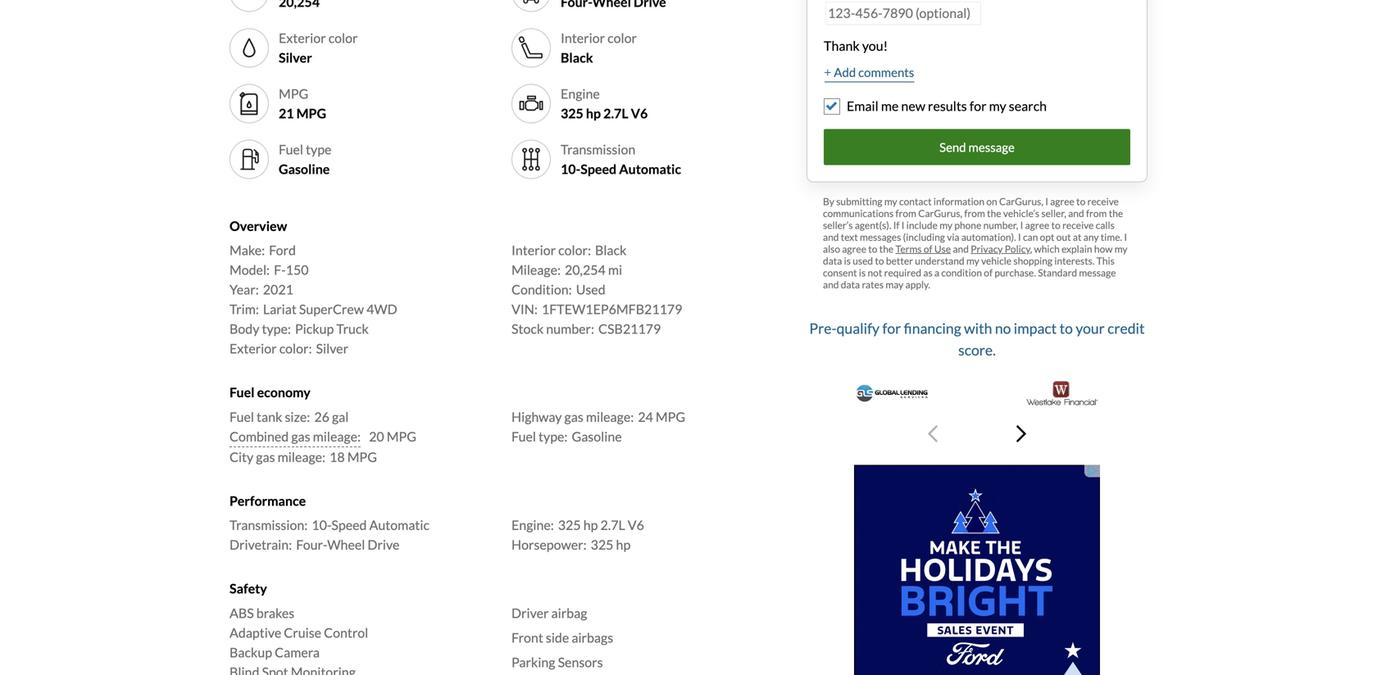 Task type: describe. For each thing, give the bounding box(es) containing it.
agent(s).
[[855, 219, 891, 231]]

submitting
[[836, 196, 882, 207]]

brakes
[[256, 605, 294, 621]]

silver inside exterior color silver
[[279, 50, 312, 66]]

privacy policy link
[[971, 243, 1030, 255]]

18
[[330, 449, 345, 465]]

combined
[[230, 429, 289, 445]]

1ftew1ep6mfb21179
[[542, 301, 682, 317]]

contact
[[899, 196, 932, 207]]

mpg inside highway gas mileage: 24 mpg fuel type: gasoline
[[656, 409, 685, 425]]

search
[[1009, 98, 1047, 114]]

silver inside make: ford model: f-150 year: 2021 trim: lariat supercrew 4wd body type: pickup truck exterior color: silver
[[316, 341, 348, 357]]

on
[[986, 196, 997, 207]]

send message
[[939, 140, 1015, 154]]

2 horizontal spatial the
[[1109, 207, 1123, 219]]

pre-
[[809, 320, 837, 337]]

qualify
[[837, 320, 880, 337]]

0 horizontal spatial is
[[844, 255, 851, 267]]

26
[[314, 409, 329, 425]]

cruise
[[284, 625, 321, 641]]

exterior color image
[[236, 35, 262, 61]]

24
[[638, 409, 653, 425]]

, which explain how my data is used to better understand my vehicle shopping interests. this consent is not required as a condition of purchase. standard message and data rates may apply.
[[823, 243, 1128, 291]]

city
[[230, 449, 253, 465]]

credit
[[1108, 320, 1145, 337]]

my left vehicle
[[966, 255, 979, 267]]

add
[[834, 65, 856, 80]]

color: inside interior color: black mileage: 20,254 mi condition: used vin: 1ftew1ep6mfb21179 stock number: csb21179
[[558, 242, 591, 258]]

via
[[947, 231, 959, 243]]

understand
[[915, 255, 964, 267]]

10- for transmission
[[561, 161, 581, 177]]

type: inside highway gas mileage: 24 mpg fuel type: gasoline
[[539, 429, 568, 445]]

communications
[[823, 207, 894, 219]]

mpg 21 mpg
[[279, 86, 326, 121]]

transmission 10-speed automatic
[[561, 141, 681, 177]]

automatic for transmission: 10-speed automatic drivetrain: four-wheel drive
[[369, 517, 429, 533]]

mpg right 21
[[296, 105, 326, 121]]

engine:
[[511, 517, 554, 533]]

fuel type image
[[236, 146, 262, 173]]

2.7l for engine 325 hp 2.7l v6
[[603, 105, 628, 121]]

of inside , which explain how my data is used to better understand my vehicle shopping interests. this consent is not required as a condition of purchase. standard message and data rates may apply.
[[984, 267, 993, 279]]

2 vertical spatial 325
[[591, 537, 613, 553]]

3 from from the left
[[1086, 207, 1107, 219]]

to down agent(s).
[[868, 243, 877, 255]]

no
[[995, 320, 1011, 337]]

thank you!
[[824, 38, 888, 54]]

seller's
[[823, 219, 853, 231]]

adaptive
[[230, 625, 281, 641]]

0 horizontal spatial the
[[879, 243, 894, 255]]

interests.
[[1054, 255, 1095, 267]]

hp for engine
[[586, 105, 601, 121]]

transmission image
[[518, 146, 544, 173]]

type: inside make: ford model: f-150 year: 2021 trim: lariat supercrew 4wd body type: pickup truck exterior color: silver
[[262, 321, 291, 337]]

exterior inside exterior color silver
[[279, 30, 326, 46]]

with
[[964, 320, 992, 337]]

standard
[[1038, 267, 1077, 279]]

fuel type gasoline
[[279, 141, 331, 177]]

speed for transmission:
[[331, 517, 367, 533]]

1 horizontal spatial cargurus,
[[999, 196, 1043, 207]]

condition
[[941, 267, 982, 279]]

to left 'at'
[[1051, 219, 1060, 231]]

overview
[[230, 218, 287, 234]]

messages
[[860, 231, 901, 243]]

by
[[823, 196, 834, 207]]

i right number,
[[1020, 219, 1023, 231]]

0 horizontal spatial of
[[924, 243, 932, 255]]

shopping
[[1013, 255, 1053, 267]]

results
[[928, 98, 967, 114]]

message inside , which explain how my data is used to better understand my vehicle shopping interests. this consent is not required as a condition of purchase. standard message and data rates may apply.
[[1079, 267, 1116, 279]]

engine image
[[518, 91, 544, 117]]

2 vertical spatial hp
[[616, 537, 631, 553]]

my left search
[[989, 98, 1006, 114]]

airbag
[[551, 605, 587, 621]]

you!
[[862, 38, 888, 54]]

parking sensors
[[511, 654, 603, 670]]

exterior color silver
[[279, 30, 358, 66]]

supercrew
[[299, 301, 364, 317]]

,
[[1030, 243, 1032, 255]]

20
[[369, 429, 384, 445]]

black for color:
[[595, 242, 627, 258]]

color for exterior color silver
[[328, 30, 358, 46]]

0 horizontal spatial cargurus,
[[918, 207, 962, 219]]

chevron right image
[[1016, 424, 1026, 444]]

my up if at the top of page
[[884, 196, 897, 207]]

condition:
[[511, 282, 572, 298]]

rates
[[862, 279, 884, 291]]

performance
[[230, 493, 306, 509]]

make:
[[230, 242, 265, 258]]

drive
[[368, 537, 399, 553]]

calls
[[1096, 219, 1115, 231]]

21
[[279, 105, 294, 121]]

and right use
[[953, 243, 969, 255]]

financing
[[904, 320, 961, 337]]

stock
[[511, 321, 544, 337]]

vin:
[[511, 301, 538, 317]]

policy
[[1005, 243, 1030, 255]]

email
[[847, 98, 878, 114]]

not
[[868, 267, 882, 279]]

terms of use and privacy policy
[[896, 243, 1030, 255]]

chevron left image
[[928, 424, 938, 444]]

drivetrain image
[[518, 0, 544, 5]]

Phone (optional) telephone field
[[825, 2, 981, 25]]

control
[[324, 625, 368, 641]]

four-
[[296, 537, 327, 553]]

used
[[576, 282, 605, 298]]

horsepower:
[[511, 537, 587, 553]]

opt
[[1040, 231, 1054, 243]]

mpg up 21
[[279, 86, 308, 102]]

required
[[884, 267, 921, 279]]

interior for interior color black
[[561, 30, 605, 46]]

my right how
[[1115, 243, 1128, 255]]

engine
[[561, 86, 600, 102]]

(including
[[903, 231, 945, 243]]

year:
[[230, 282, 259, 298]]

gasoline inside highway gas mileage: 24 mpg fuel type: gasoline
[[572, 429, 622, 445]]

gasoline inside fuel type gasoline
[[279, 161, 330, 177]]

2 from from the left
[[964, 207, 985, 219]]

highway
[[511, 409, 562, 425]]

0 horizontal spatial agree
[[842, 243, 866, 255]]

interior color image
[[518, 35, 544, 61]]



Task type: vqa. For each thing, say whether or not it's contained in the screenshot.


Task type: locate. For each thing, give the bounding box(es) containing it.
my left phone
[[940, 219, 952, 231]]

2.7l inside engine 325 hp 2.7l v6
[[603, 105, 628, 121]]

which
[[1034, 243, 1060, 255]]

mpg right 20
[[387, 429, 416, 445]]

fuel for fuel economy
[[230, 385, 255, 401]]

agree up , at the right
[[1025, 219, 1049, 231]]

data down text
[[823, 255, 842, 267]]

your
[[1076, 320, 1105, 337]]

1 vertical spatial data
[[841, 279, 860, 291]]

color:
[[558, 242, 591, 258], [279, 341, 312, 357]]

abs
[[230, 605, 254, 621]]

325 down engine in the top of the page
[[561, 105, 583, 121]]

the up automation).
[[987, 207, 1001, 219]]

interior for interior color: black mileage: 20,254 mi condition: used vin: 1ftew1ep6mfb21179 stock number: csb21179
[[511, 242, 556, 258]]

1 horizontal spatial of
[[984, 267, 993, 279]]

gas down combined
[[256, 449, 275, 465]]

2.7l for engine: 325 hp 2.7l v6 horsepower: 325 hp
[[600, 517, 625, 533]]

0 horizontal spatial for
[[882, 320, 901, 337]]

i right if at the top of page
[[901, 219, 904, 231]]

1 vertical spatial type:
[[539, 429, 568, 445]]

plus image
[[825, 68, 831, 77]]

mileage: left 24
[[586, 409, 634, 425]]

of down privacy
[[984, 267, 993, 279]]

automatic for transmission 10-speed automatic
[[619, 161, 681, 177]]

0 vertical spatial interior
[[561, 30, 605, 46]]

hp right horsepower:
[[616, 537, 631, 553]]

1 horizontal spatial 10-
[[561, 161, 581, 177]]

1 horizontal spatial color
[[607, 30, 637, 46]]

1 color from the left
[[328, 30, 358, 46]]

may
[[886, 279, 904, 291]]

apply.
[[905, 279, 930, 291]]

mi
[[608, 262, 622, 278]]

2 vertical spatial mileage:
[[278, 449, 325, 465]]

color for interior color black
[[607, 30, 637, 46]]

0 vertical spatial black
[[561, 50, 593, 66]]

1 vertical spatial silver
[[316, 341, 348, 357]]

0 vertical spatial speed
[[581, 161, 617, 177]]

front side airbags
[[511, 630, 613, 646]]

for inside pre-qualify for financing with no impact to your credit score.
[[882, 320, 901, 337]]

terms of use link
[[896, 243, 951, 255]]

150
[[286, 262, 309, 278]]

silver down pickup
[[316, 341, 348, 357]]

10- up four-
[[312, 517, 331, 533]]

exterior inside make: ford model: f-150 year: 2021 trim: lariat supercrew 4wd body type: pickup truck exterior color: silver
[[230, 341, 277, 357]]

receive up "explain"
[[1062, 219, 1094, 231]]

0 horizontal spatial type:
[[262, 321, 291, 337]]

of
[[924, 243, 932, 255], [984, 267, 993, 279]]

exterior right exterior color icon
[[279, 30, 326, 46]]

this
[[1097, 255, 1115, 267]]

mileage image
[[236, 0, 262, 5]]

0 horizontal spatial color
[[328, 30, 358, 46]]

0 vertical spatial hp
[[586, 105, 601, 121]]

1 vertical spatial interior
[[511, 242, 556, 258]]

2 horizontal spatial from
[[1086, 207, 1107, 219]]

0 horizontal spatial 10-
[[312, 517, 331, 533]]

1 horizontal spatial message
[[1079, 267, 1116, 279]]

safety
[[230, 581, 267, 597]]

phone
[[954, 219, 981, 231]]

black up engine in the top of the page
[[561, 50, 593, 66]]

1 horizontal spatial from
[[964, 207, 985, 219]]

to inside , which explain how my data is used to better understand my vehicle shopping interests. this consent is not required as a condition of purchase. standard message and data rates may apply.
[[875, 255, 884, 267]]

fuel for fuel tank size: 26 gal combined gas mileage: 20 mpg city gas mileage: 18 mpg
[[230, 409, 254, 425]]

how
[[1094, 243, 1113, 255]]

and down the also
[[823, 279, 839, 291]]

tank
[[257, 409, 282, 425]]

0 horizontal spatial color:
[[279, 341, 312, 357]]

0 vertical spatial receive
[[1087, 196, 1119, 207]]

type
[[306, 141, 331, 157]]

0 vertical spatial color:
[[558, 242, 591, 258]]

fuel for fuel type gasoline
[[279, 141, 303, 157]]

1 vertical spatial gasoline
[[572, 429, 622, 445]]

economy
[[257, 385, 310, 401]]

1 vertical spatial of
[[984, 267, 993, 279]]

gas down size:
[[291, 429, 310, 445]]

type:
[[262, 321, 291, 337], [539, 429, 568, 445]]

1 horizontal spatial for
[[970, 98, 987, 114]]

type: down lariat
[[262, 321, 291, 337]]

automatic inside transmission: 10-speed automatic drivetrain: four-wheel drive
[[369, 517, 429, 533]]

gas inside highway gas mileage: 24 mpg fuel type: gasoline
[[564, 409, 583, 425]]

10- inside transmission: 10-speed automatic drivetrain: four-wheel drive
[[312, 517, 331, 533]]

advertisement region
[[854, 465, 1100, 675]]

silver
[[279, 50, 312, 66], [316, 341, 348, 357]]

cargurus, right on
[[999, 196, 1043, 207]]

mpg right 18
[[347, 449, 377, 465]]

send
[[939, 140, 966, 154]]

0 vertical spatial silver
[[279, 50, 312, 66]]

1 horizontal spatial agree
[[1025, 219, 1049, 231]]

from up any
[[1086, 207, 1107, 219]]

and inside , which explain how my data is used to better understand my vehicle shopping interests. this consent is not required as a condition of purchase. standard message and data rates may apply.
[[823, 279, 839, 291]]

0 vertical spatial gas
[[564, 409, 583, 425]]

0 vertical spatial type:
[[262, 321, 291, 337]]

325 up horsepower:
[[558, 517, 581, 533]]

fuel left "economy"
[[230, 385, 255, 401]]

hp up horsepower:
[[583, 517, 598, 533]]

0 vertical spatial message
[[968, 140, 1015, 154]]

1 vertical spatial message
[[1079, 267, 1116, 279]]

model:
[[230, 262, 270, 278]]

color
[[328, 30, 358, 46], [607, 30, 637, 46]]

0 vertical spatial mileage:
[[586, 409, 634, 425]]

2.7l inside engine: 325 hp 2.7l v6 horsepower: 325 hp
[[600, 517, 625, 533]]

pre-qualify for financing with no impact to your credit score.
[[809, 320, 1145, 358]]

size:
[[285, 409, 310, 425]]

fuel left type
[[279, 141, 303, 157]]

mileage: down gal
[[313, 429, 361, 445]]

speed down transmission
[[581, 161, 617, 177]]

1 horizontal spatial type:
[[539, 429, 568, 445]]

2 horizontal spatial gas
[[564, 409, 583, 425]]

fuel inside fuel type gasoline
[[279, 141, 303, 157]]

2.7l up transmission
[[603, 105, 628, 121]]

and left text
[[823, 231, 839, 243]]

black inside interior color black
[[561, 50, 593, 66]]

highway gas mileage: 24 mpg fuel type: gasoline
[[511, 409, 685, 445]]

send message button
[[824, 129, 1130, 165]]

message inside 'button'
[[968, 140, 1015, 154]]

impact
[[1014, 320, 1057, 337]]

1 vertical spatial 10-
[[312, 517, 331, 533]]

of left use
[[924, 243, 932, 255]]

gas right highway
[[564, 409, 583, 425]]

1 vertical spatial exterior
[[230, 341, 277, 357]]

from left on
[[964, 207, 985, 219]]

receive up "calls"
[[1087, 196, 1119, 207]]

backup
[[230, 644, 272, 660]]

v6 inside engine: 325 hp 2.7l v6 horsepower: 325 hp
[[628, 517, 644, 533]]

black up mi
[[595, 242, 627, 258]]

cargurus,
[[999, 196, 1043, 207], [918, 207, 962, 219]]

is left not
[[859, 267, 866, 279]]

me
[[881, 98, 899, 114]]

0 vertical spatial for
[[970, 98, 987, 114]]

325 inside engine 325 hp 2.7l v6
[[561, 105, 583, 121]]

and
[[1068, 207, 1084, 219], [823, 231, 839, 243], [953, 243, 969, 255], [823, 279, 839, 291]]

1 vertical spatial hp
[[583, 517, 598, 533]]

fuel
[[279, 141, 303, 157], [230, 385, 255, 401], [230, 409, 254, 425], [511, 429, 536, 445]]

silver up mpg 21 mpg
[[279, 50, 312, 66]]

automatic up drive
[[369, 517, 429, 533]]

by submitting my contact information on cargurus, i agree to receive communications from cargurus, from the vehicle's seller, and from the seller's agent(s). if i include my phone number, i agree to receive calls and text messages (including via automation). i can opt out at any time. i also agree to the
[[823, 196, 1127, 255]]

0 vertical spatial data
[[823, 255, 842, 267]]

automatic inside transmission 10-speed automatic
[[619, 161, 681, 177]]

agree up out
[[1050, 196, 1074, 207]]

color inside exterior color silver
[[328, 30, 358, 46]]

4wd
[[366, 301, 397, 317]]

agree right the also
[[842, 243, 866, 255]]

0 horizontal spatial exterior
[[230, 341, 277, 357]]

1 horizontal spatial black
[[595, 242, 627, 258]]

color: inside make: ford model: f-150 year: 2021 trim: lariat supercrew 4wd body type: pickup truck exterior color: silver
[[279, 341, 312, 357]]

make: ford model: f-150 year: 2021 trim: lariat supercrew 4wd body type: pickup truck exterior color: silver
[[230, 242, 397, 357]]

engine 325 hp 2.7l v6
[[561, 86, 648, 121]]

interior up mileage:
[[511, 242, 556, 258]]

1 horizontal spatial color:
[[558, 242, 591, 258]]

0 horizontal spatial speed
[[331, 517, 367, 533]]

2.7l right engine:
[[600, 517, 625, 533]]

0 vertical spatial 2.7l
[[603, 105, 628, 121]]

0 horizontal spatial gas
[[256, 449, 275, 465]]

thank
[[824, 38, 860, 54]]

side
[[546, 630, 569, 646]]

1 vertical spatial automatic
[[369, 517, 429, 533]]

message down how
[[1079, 267, 1116, 279]]

10- inside transmission 10-speed automatic
[[561, 161, 581, 177]]

2 vertical spatial agree
[[842, 243, 866, 255]]

325 for engine
[[561, 105, 583, 121]]

to right used
[[875, 255, 884, 267]]

2.7l
[[603, 105, 628, 121], [600, 517, 625, 533]]

engine: 325 hp 2.7l v6 horsepower: 325 hp
[[511, 517, 644, 553]]

1 horizontal spatial automatic
[[619, 161, 681, 177]]

exterior down body
[[230, 341, 277, 357]]

mpg image
[[236, 91, 262, 117]]

speed inside transmission 10-speed automatic
[[581, 161, 617, 177]]

fuel down highway
[[511, 429, 536, 445]]

pickup
[[295, 321, 334, 337]]

v6 for engine: 325 hp 2.7l v6 horsepower: 325 hp
[[628, 517, 644, 533]]

0 horizontal spatial interior
[[511, 242, 556, 258]]

speed inside transmission: 10-speed automatic drivetrain: four-wheel drive
[[331, 517, 367, 533]]

time.
[[1101, 231, 1122, 243]]

type: down highway
[[539, 429, 568, 445]]

0 vertical spatial exterior
[[279, 30, 326, 46]]

interior inside interior color black
[[561, 30, 605, 46]]

2021
[[263, 282, 293, 298]]

information
[[934, 196, 984, 207]]

can
[[1023, 231, 1038, 243]]

interior right interior color image
[[561, 30, 605, 46]]

transmission: 10-speed automatic drivetrain: four-wheel drive
[[230, 517, 429, 553]]

0 horizontal spatial black
[[561, 50, 593, 66]]

agree
[[1050, 196, 1074, 207], [1025, 219, 1049, 231], [842, 243, 866, 255]]

speed for transmission
[[581, 161, 617, 177]]

0 horizontal spatial message
[[968, 140, 1015, 154]]

the left terms
[[879, 243, 894, 255]]

out
[[1056, 231, 1071, 243]]

interior inside interior color: black mileage: 20,254 mi condition: used vin: 1ftew1ep6mfb21179 stock number: csb21179
[[511, 242, 556, 258]]

325 right horsepower:
[[591, 537, 613, 553]]

number:
[[546, 321, 594, 337]]

from up (including
[[895, 207, 916, 219]]

325 for engine:
[[558, 517, 581, 533]]

for right results
[[970, 98, 987, 114]]

10- for transmission:
[[312, 517, 331, 533]]

0 vertical spatial gasoline
[[279, 161, 330, 177]]

abs brakes adaptive cruise control backup camera
[[230, 605, 368, 660]]

automation).
[[961, 231, 1016, 243]]

drivetrain:
[[230, 537, 292, 553]]

black inside interior color: black mileage: 20,254 mi condition: used vin: 1ftew1ep6mfb21179 stock number: csb21179
[[595, 242, 627, 258]]

1 vertical spatial v6
[[628, 517, 644, 533]]

color: up 20,254
[[558, 242, 591, 258]]

1 horizontal spatial speed
[[581, 161, 617, 177]]

0 horizontal spatial from
[[895, 207, 916, 219]]

color inside interior color black
[[607, 30, 637, 46]]

1 vertical spatial speed
[[331, 517, 367, 533]]

1 vertical spatial color:
[[279, 341, 312, 357]]

automatic down transmission
[[619, 161, 681, 177]]

hp inside engine 325 hp 2.7l v6
[[586, 105, 601, 121]]

comments
[[858, 65, 914, 80]]

10- down transmission
[[561, 161, 581, 177]]

trim:
[[230, 301, 259, 317]]

0 vertical spatial 10-
[[561, 161, 581, 177]]

1 vertical spatial receive
[[1062, 219, 1094, 231]]

i right "time."
[[1124, 231, 1127, 243]]

1 from from the left
[[895, 207, 916, 219]]

transmission
[[561, 141, 635, 157]]

wheel
[[327, 537, 365, 553]]

cargurus, up via
[[918, 207, 962, 219]]

text
[[841, 231, 858, 243]]

1 vertical spatial 2.7l
[[600, 517, 625, 533]]

data left the rates
[[841, 279, 860, 291]]

speed up the wheel in the bottom left of the page
[[331, 517, 367, 533]]

i left the can at the top of page
[[1018, 231, 1021, 243]]

mpg right 24
[[656, 409, 685, 425]]

0 vertical spatial automatic
[[619, 161, 681, 177]]

new
[[901, 98, 925, 114]]

1 vertical spatial for
[[882, 320, 901, 337]]

and right 'seller,'
[[1068, 207, 1084, 219]]

1 horizontal spatial exterior
[[279, 30, 326, 46]]

is left used
[[844, 255, 851, 267]]

to inside pre-qualify for financing with no impact to your credit score.
[[1059, 320, 1073, 337]]

0 vertical spatial 325
[[561, 105, 583, 121]]

color: down pickup
[[279, 341, 312, 357]]

1 horizontal spatial gas
[[291, 429, 310, 445]]

hp down engine in the top of the page
[[586, 105, 601, 121]]

csb21179
[[598, 321, 661, 337]]

1 vertical spatial black
[[595, 242, 627, 258]]

1 vertical spatial agree
[[1025, 219, 1049, 231]]

0 vertical spatial v6
[[631, 105, 648, 121]]

pre-qualify for financing with no impact to your credit score. button
[[807, 310, 1148, 459]]

1 horizontal spatial the
[[987, 207, 1001, 219]]

explain
[[1062, 243, 1092, 255]]

used
[[853, 255, 873, 267]]

seller,
[[1041, 207, 1066, 219]]

0 horizontal spatial automatic
[[369, 517, 429, 533]]

v6 for engine 325 hp 2.7l v6
[[631, 105, 648, 121]]

fuel inside 'fuel tank size: 26 gal combined gas mileage: 20 mpg city gas mileage: 18 mpg'
[[230, 409, 254, 425]]

mpg
[[279, 86, 308, 102], [296, 105, 326, 121], [656, 409, 685, 425], [387, 429, 416, 445], [347, 449, 377, 465]]

hp for engine:
[[583, 517, 598, 533]]

a
[[934, 267, 939, 279]]

2 vertical spatial gas
[[256, 449, 275, 465]]

to
[[1076, 196, 1085, 207], [1051, 219, 1060, 231], [868, 243, 877, 255], [875, 255, 884, 267], [1059, 320, 1073, 337]]

0 vertical spatial agree
[[1050, 196, 1074, 207]]

the up "time."
[[1109, 207, 1123, 219]]

i right vehicle's
[[1045, 196, 1048, 207]]

to left your
[[1059, 320, 1073, 337]]

for
[[970, 98, 987, 114], [882, 320, 901, 337]]

1 horizontal spatial gasoline
[[572, 429, 622, 445]]

consent
[[823, 267, 857, 279]]

message right send
[[968, 140, 1015, 154]]

camera
[[275, 644, 320, 660]]

mileage: left 18
[[278, 449, 325, 465]]

at
[[1073, 231, 1082, 243]]

1 horizontal spatial silver
[[316, 341, 348, 357]]

gal
[[332, 409, 349, 425]]

for right 'qualify'
[[882, 320, 901, 337]]

1 horizontal spatial is
[[859, 267, 866, 279]]

i
[[1045, 196, 1048, 207], [901, 219, 904, 231], [1020, 219, 1023, 231], [1018, 231, 1021, 243], [1124, 231, 1127, 243]]

fuel inside highway gas mileage: 24 mpg fuel type: gasoline
[[511, 429, 536, 445]]

1 vertical spatial gas
[[291, 429, 310, 445]]

mileage: inside highway gas mileage: 24 mpg fuel type: gasoline
[[586, 409, 634, 425]]

fuel up combined
[[230, 409, 254, 425]]

black for color
[[561, 50, 593, 66]]

2 horizontal spatial agree
[[1050, 196, 1074, 207]]

1 vertical spatial 325
[[558, 517, 581, 533]]

2 color from the left
[[607, 30, 637, 46]]

parking
[[511, 654, 555, 670]]

1 vertical spatial mileage:
[[313, 429, 361, 445]]

1 horizontal spatial interior
[[561, 30, 605, 46]]

from
[[895, 207, 916, 219], [964, 207, 985, 219], [1086, 207, 1107, 219]]

exterior
[[279, 30, 326, 46], [230, 341, 277, 357]]

0 horizontal spatial silver
[[279, 50, 312, 66]]

0 vertical spatial of
[[924, 243, 932, 255]]

also
[[823, 243, 840, 255]]

v6 inside engine 325 hp 2.7l v6
[[631, 105, 648, 121]]

to right 'seller,'
[[1076, 196, 1085, 207]]

purchase.
[[995, 267, 1036, 279]]

0 horizontal spatial gasoline
[[279, 161, 330, 177]]



